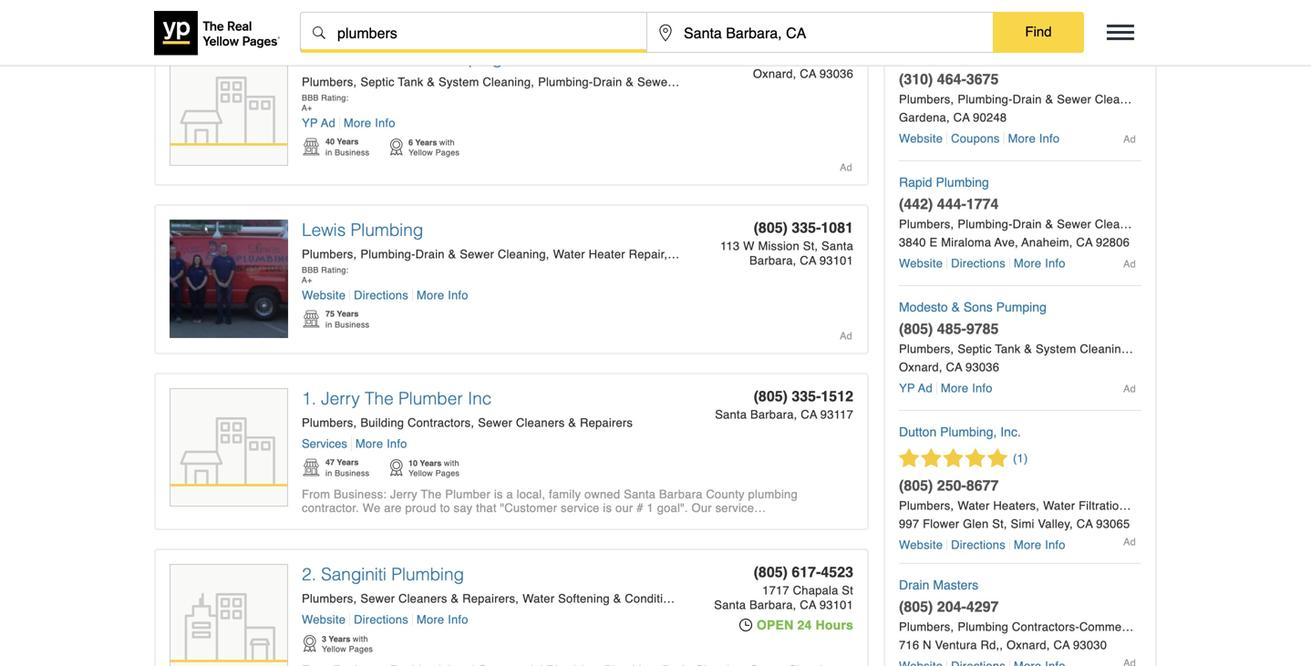 Task type: describe. For each thing, give the bounding box(es) containing it.
heating
[[1019, 18, 1063, 33]]

bbb inside modesto & sons pumping plumbers septic tank & system cleaning plumbing-drain & sewer cleaning bbb rating: a+ yp ad more info
[[302, 93, 319, 103]]

years for 47
[[337, 458, 359, 467]]

& inside lewis plumbing plumbers plumbing-drain & sewer cleaning water heater repair water heaters bbb rating: a+ website directions more info
[[448, 248, 456, 261]]

ca inside (805) 617-4523 1717 chapala st santa barbara, ca 93101
[[800, 599, 816, 612]]

ca inside (805) 250-8677 plumbers water heaters water filtration & purification equipment 997 flower glen st, simi valley, ca 93065 website directions more info
[[1077, 517, 1093, 531]]

6 years with yellow pages
[[409, 138, 460, 157]]

plumbing inside "drain masters (805) 204-4297 plumbers plumbing contractors-commercial & industrial 716 n ventura rd,, oxnard, ca 93030"
[[958, 621, 1009, 634]]

the inside 1. jerry the plumber inc plumbers building contractors sewer cleaners & repairers services more info
[[365, 389, 394, 409]]

ca inside modesto & sons pumping (805) 485-9785 plumbers septic tank & system cleaning plumbing-drain & sewer cleanin oxnard, ca 93036 yp ad more info
[[946, 361, 963, 374]]

drain inside lewis plumbing plumbers plumbing-drain & sewer cleaning water heater repair water heaters bbb rating: a+ website directions more info
[[415, 248, 445, 261]]

1.
[[302, 389, 316, 409]]

1
[[647, 502, 654, 515]]

ad inside modesto & sons pumping (805) 485-9785 plumbers septic tank & system cleaning plumbing-drain & sewer cleanin oxnard, ca 93036 yp ad more info
[[918, 382, 933, 395]]

92806
[[1096, 236, 1130, 249]]

75
[[326, 309, 335, 319]]

hours
[[816, 618, 853, 633]]

0 vertical spatial yp ad link
[[302, 116, 340, 130]]

1 horizontal spatial water heaters link
[[958, 499, 1040, 513]]

plumbing- inside (310) 464-3675 plumbers plumbing-drain & sewer cleaning gardena, ca 90248 website coupons more info
[[958, 93, 1013, 106]]

93101 inside (805) 617-4523 1717 chapala st santa barbara, ca 93101
[[820, 599, 853, 612]]

in for 40 years in business
[[326, 148, 332, 157]]

716
[[899, 639, 919, 652]]

coupons
[[951, 132, 1000, 145]]

in for 47 years in business
[[326, 469, 332, 478]]

septic tank & system cleaning link for plumbing-drain & sewer cleaning
[[360, 75, 534, 89]]

drain inside "drain masters (805) 204-4297 plumbers plumbing contractors-commercial & industrial 716 n ventura rd,, oxnard, ca 93030"
[[899, 578, 930, 593]]

miraloma
[[941, 236, 991, 249]]

204-
[[937, 599, 966, 615]]

lewis plumbing link
[[302, 220, 423, 240]]

more inside 1. jerry the plumber inc plumbers building contractors sewer cleaners & repairers services more info
[[355, 437, 383, 451]]

plumbing inside rapid plumbing (442) 444-1774 plumbers plumbing-drain & sewer cleaning 3840 e miraloma ave, anaheim, ca 92806 website directions more info
[[936, 175, 989, 190]]

plumbing-drain & sewer cleanin link
[[1135, 342, 1311, 356]]

a
[[506, 488, 513, 502]]

from
[[302, 488, 330, 502]]

2.
[[302, 565, 316, 585]]

info inside (805) 250-8677 plumbers water heaters water filtration & purification equipment 997 flower glen st, simi valley, ca 93065 website directions more info
[[1045, 538, 1066, 552]]

sons for tank
[[390, 48, 429, 68]]

plumbing-drain & sewer cleaning link for the plumbers link above 'gardena,' at the top right
[[958, 93, 1147, 106]]

plumbers link for plumbing-drain & sewer cleaning
[[302, 75, 357, 89]]

6
[[409, 138, 413, 147]]

3
[[322, 635, 326, 644]]

1774
[[966, 196, 999, 212]]

the inside from business: jerry the plumber is a local, family owned santa barbara county plumbing contractor. we are proud to say that "customer service is our # 1 goal". our service…
[[421, 488, 442, 502]]

24
[[797, 618, 812, 633]]

& inside (310) 464-3675 plumbers plumbing-drain & sewer cleaning gardena, ca 90248 website coupons more info
[[1045, 93, 1054, 106]]

47 years in business
[[326, 458, 370, 478]]

0 vertical spatial modesto & sons pumping link
[[302, 48, 503, 68]]

1 horizontal spatial yp ad link
[[899, 382, 937, 395]]

drain inside rapid plumbing (442) 444-1774 plumbers plumbing-drain & sewer cleaning 3840 e miraloma ave, anaheim, ca 92806 website directions more info
[[1013, 217, 1042, 231]]

info inside 1. jerry the plumber inc plumbers building contractors sewer cleaners & repairers services more info
[[387, 437, 407, 451]]

0 vertical spatial sewer cleaners & repairers link
[[478, 416, 633, 430]]

valley,
[[1038, 517, 1073, 531]]

93036 inside modesto & sons pumping (805) 485-9785 plumbers septic tank & system cleaning plumbing-drain & sewer cleanin oxnard, ca 93036 yp ad more info
[[966, 361, 1000, 374]]

0 horizontal spatial water heaters link
[[671, 248, 750, 261]]

more inside (805) 250-8677 plumbers water heaters water filtration & purification equipment 997 flower glen st, simi valley, ca 93065 website directions more info
[[1014, 538, 1042, 552]]

more inside 2. sanginiti plumbing plumbers sewer cleaners & repairers water softening & conditioning equipment & service website directions more info
[[417, 613, 444, 627]]

heaters inside lewis plumbing plumbers plumbing-drain & sewer cleaning water heater repair water heaters bbb rating: a+ website directions more info
[[707, 248, 750, 261]]

10 years with yellow pages
[[409, 459, 460, 478]]

services link
[[302, 437, 352, 451]]

rapid plumbing link
[[899, 175, 989, 190]]

& inside "drain masters (805) 204-4297 plumbers plumbing contractors-commercial & industrial 716 n ventura rd,, oxnard, ca 93030"
[[1148, 621, 1156, 634]]

yp inside modesto & sons pumping (805) 485-9785 plumbers septic tank & system cleaning plumbing-drain & sewer cleanin oxnard, ca 93036 yp ad more info
[[899, 382, 915, 395]]

open 24 hours
[[757, 618, 853, 633]]

system inside modesto & sons pumping (805) 485-9785 plumbers septic tank & system cleaning plumbing-drain & sewer cleanin oxnard, ca 93036 yp ad more info
[[1036, 342, 1076, 356]]

75 years in business
[[326, 309, 370, 330]]

barbara
[[659, 488, 703, 502]]

pages for 6 years
[[435, 148, 460, 157]]

years for 6
[[415, 138, 437, 147]]

sanginiti
[[321, 565, 387, 585]]

ad inside modesto & sons pumping plumbers septic tank & system cleaning plumbing-drain & sewer cleaning bbb rating: a+ yp ad more info
[[321, 116, 335, 130]]

septic inside modesto & sons pumping (805) 485-9785 plumbers septic tank & system cleaning plumbing-drain & sewer cleanin oxnard, ca 93036 yp ad more info
[[958, 342, 992, 356]]

plumbing- inside modesto & sons pumping (805) 485-9785 plumbers septic tank & system cleaning plumbing-drain & sewer cleanin oxnard, ca 93036 yp ad more info
[[1135, 342, 1190, 356]]

more inside (310) 464-3675 plumbers plumbing-drain & sewer cleaning gardena, ca 90248 website coupons more info
[[1008, 132, 1036, 145]]

building
[[360, 416, 404, 430]]

617-
[[792, 564, 821, 581]]

444-
[[937, 196, 966, 212]]

(805) for 9785
[[754, 47, 788, 64]]

plumbing- inside modesto & sons pumping plumbers septic tank & system cleaning plumbing-drain & sewer cleaning bbb rating: a+ yp ad more info
[[538, 75, 593, 89]]

ca inside "drain masters (805) 204-4297 plumbers plumbing contractors-commercial & industrial 716 n ventura rd,, oxnard, ca 93030"
[[1054, 639, 1070, 652]]

mission
[[758, 239, 800, 253]]

jerry the plumber inc - plumbers image
[[171, 389, 287, 508]]

santa inside (805) 335-1081 113 w mission st, santa barbara, ca 93101
[[822, 239, 853, 253]]

335- for 1081
[[792, 219, 821, 236]]

plumbers inside 1. jerry the plumber inc plumbers building contractors sewer cleaners & repairers services more info
[[302, 416, 353, 430]]

(310)
[[899, 71, 933, 88]]

oxnard, inside (805) 485-9785 oxnard, ca 93036
[[753, 67, 796, 81]]

barbara, inside (805) 617-4523 1717 chapala st santa barbara, ca 93101
[[750, 599, 796, 612]]

sewer inside lewis plumbing plumbers plumbing-drain & sewer cleaning water heater repair water heaters bbb rating: a+ website directions more info
[[460, 248, 494, 261]]

& inside (805) 250-8677 plumbers water heaters water filtration & purification equipment 997 flower glen st, simi valley, ca 93065 website directions more info
[[1130, 499, 1138, 513]]

website inside rapid plumbing (442) 444-1774 plumbers plumbing-drain & sewer cleaning 3840 e miraloma ave, anaheim, ca 92806 website directions more info
[[899, 257, 943, 270]]

rating: inside modesto & sons pumping plumbers septic tank & system cleaning plumbing-drain & sewer cleaning bbb rating: a+ yp ad more info
[[321, 93, 349, 103]]

website inside lewis plumbing plumbers plumbing-drain & sewer cleaning water heater repair water heaters bbb rating: a+ website directions more info
[[302, 289, 346, 302]]

sewer inside modesto & sons pumping plumbers septic tank & system cleaning plumbing-drain & sewer cleaning bbb rating: a+ yp ad more info
[[637, 75, 672, 89]]

coupons link
[[948, 132, 1004, 145]]

plumbers inside (805) 250-8677 plumbers water heaters water filtration & purification equipment 997 flower glen st, simi valley, ca 93065 website directions more info
[[899, 499, 951, 513]]

with for 3 years
[[353, 635, 368, 644]]

directions inside lewis plumbing plumbers plumbing-drain & sewer cleaning water heater repair water heaters bbb rating: a+ website directions more info
[[354, 289, 408, 302]]

113
[[720, 239, 740, 253]]

3 years with yellow pages
[[322, 635, 373, 654]]

are
[[384, 502, 402, 515]]

sanginiti plumbing - plumbers image
[[171, 565, 287, 667]]

997
[[899, 517, 919, 531]]

years for 3
[[329, 635, 350, 644]]

our
[[692, 502, 712, 515]]

business for 40 years
[[335, 148, 370, 157]]

modesto & sons pumping plumbers septic tank & system cleaning plumbing-drain & sewer cleaning bbb rating: a+ yp ad more info
[[302, 48, 724, 130]]

the real yellow pages logo image
[[154, 11, 282, 55]]

water left heater
[[553, 248, 585, 261]]

more inside modesto & sons pumping (805) 485-9785 plumbers septic tank & system cleaning plumbing-drain & sewer cleanin oxnard, ca 93036 yp ad more info
[[941, 382, 969, 395]]

sewer inside 1. jerry the plumber inc plumbers building contractors sewer cleaners & repairers services more info
[[478, 416, 512, 430]]

pumping for 9785
[[996, 300, 1047, 315]]

more inside lewis plumbing plumbers plumbing-drain & sewer cleaning water heater repair water heaters bbb rating: a+ website directions more info
[[417, 289, 444, 302]]

county
[[706, 488, 745, 502]]

plumbing-drain & sewer cleaning link for the plumbers link associated with water heater repair
[[360, 248, 549, 261]]

rapid plumbing (442) 444-1774 plumbers plumbing-drain & sewer cleaning 3840 e miraloma ave, anaheim, ca 92806 website directions more info
[[899, 175, 1143, 270]]

our
[[615, 502, 633, 515]]

(805) 335-1512 santa barbara, ca 93117
[[715, 388, 853, 422]]

santa inside (805) 617-4523 1717 chapala st santa barbara, ca 93101
[[714, 599, 746, 612]]

in for 75 years in business
[[326, 320, 332, 330]]

pages for 10 years
[[435, 469, 460, 478]]

rating: inside lewis plumbing plumbers plumbing-drain & sewer cleaning water heater repair water heaters bbb rating: a+ website directions more info
[[321, 265, 349, 275]]

inc.
[[1001, 425, 1021, 440]]

filtration
[[1079, 499, 1126, 513]]

cleaning inside (310) 464-3675 plumbers plumbing-drain & sewer cleaning gardena, ca 90248 website coupons more info
[[1095, 93, 1143, 106]]

services
[[302, 437, 347, 451]]

ventura
[[935, 639, 977, 652]]

softening
[[558, 592, 610, 606]]

40
[[326, 137, 335, 146]]

website inside (805) 250-8677 plumbers water heaters water filtration & purification equipment 997 flower glen st, simi valley, ca 93065 website directions more info
[[899, 538, 943, 552]]

(1) link
[[899, 449, 1028, 469]]

proud
[[405, 502, 436, 515]]

service
[[561, 502, 600, 515]]

website link for coupons link
[[899, 132, 948, 145]]

plumbing- inside rapid plumbing (442) 444-1774 plumbers plumbing-drain & sewer cleaning 3840 e miraloma ave, anaheim, ca 92806 website directions more info
[[958, 217, 1013, 231]]

1512
[[821, 388, 853, 405]]

barbara, inside (805) 335-1081 113 w mission st, santa barbara, ca 93101
[[750, 254, 796, 268]]

oxnard, inside modesto & sons pumping (805) 485-9785 plumbers septic tank & system cleaning plumbing-drain & sewer cleanin oxnard, ca 93036 yp ad more info
[[899, 361, 943, 374]]

contractors-
[[1012, 621, 1079, 634]]

directions link up "3 years with yellow pages"
[[350, 613, 413, 627]]

thumbnail image
[[171, 48, 287, 167]]

w
[[743, 239, 755, 253]]

with for 10 years
[[444, 459, 459, 468]]

family
[[549, 488, 581, 502]]

septic tank & system cleaning link for plumbing-drain & sewer cleanin
[[958, 342, 1132, 356]]

9785 inside modesto & sons pumping (805) 485-9785 plumbers septic tank & system cleaning plumbing-drain & sewer cleanin oxnard, ca 93036 yp ad more info
[[966, 321, 999, 337]]

yp inside modesto & sons pumping plumbers septic tank & system cleaning plumbing-drain & sewer cleaning bbb rating: a+ yp ad more info
[[302, 116, 318, 130]]

website link for directions link on top of 75 years in business
[[302, 289, 350, 302]]

goal".
[[657, 502, 688, 515]]

(35)
[[1013, 45, 1035, 59]]

dutton
[[899, 425, 937, 440]]

building contractors link
[[360, 416, 474, 430]]

yp image for 75 years
[[302, 309, 321, 329]]

website inside (310) 464-3675 plumbers plumbing-drain & sewer cleaning gardena, ca 90248 website coupons more info
[[899, 132, 943, 145]]

plumber inside 1. jerry the plumber inc plumbers building contractors sewer cleaners & repairers services more info
[[398, 389, 463, 409]]

Where? text field
[[647, 13, 993, 53]]

modesto for plumbers
[[302, 48, 369, 68]]

(1)
[[1013, 452, 1028, 465]]

santa inside from business: jerry the plumber is a local, family owned santa barbara county plumbing contractor. we are proud to say that "customer service is our # 1 goal". our service…
[[624, 488, 656, 502]]

485- inside (805) 485-9785 oxnard, ca 93036
[[792, 47, 821, 64]]

inc
[[468, 389, 492, 409]]

cleaners inside 1. jerry the plumber inc plumbers building contractors sewer cleaners & repairers services more info
[[516, 416, 565, 430]]

power pro plumbing heating & air link
[[899, 18, 1094, 33]]

(805) 485-9785 oxnard, ca 93036
[[753, 47, 853, 81]]

years for 75
[[337, 309, 359, 319]]

directions link down the glen
[[948, 538, 1010, 552]]

(805) for 1512
[[754, 388, 788, 405]]

sewer inside rapid plumbing (442) 444-1774 plumbers plumbing-drain & sewer cleaning 3840 e miraloma ave, anaheim, ca 92806 website directions more info
[[1057, 217, 1092, 231]]

plumbing contractors-commercial & industrial link
[[958, 621, 1209, 634]]

find button
[[993, 12, 1084, 52]]

drain inside modesto & sons pumping plumbers septic tank & system cleaning plumbing-drain & sewer cleaning bbb rating: a+ yp ad more info
[[593, 75, 622, 89]]

1 horizontal spatial is
[[603, 502, 612, 515]]

info inside lewis plumbing plumbers plumbing-drain & sewer cleaning water heater repair water heaters bbb rating: a+ website directions more info
[[448, 289, 468, 302]]

gardena,
[[899, 111, 950, 124]]

1717
[[762, 584, 790, 598]]

plumbers link for plumbing-drain & sewer cleanin
[[899, 342, 954, 356]]

93030
[[1073, 639, 1107, 652]]

equipment inside 2. sanginiti plumbing plumbers sewer cleaners & repairers water softening & conditioning equipment & service website directions more info
[[696, 592, 755, 606]]

93065
[[1096, 517, 1130, 531]]

drain inside (310) 464-3675 plumbers plumbing-drain & sewer cleaning gardena, ca 90248 website coupons more info
[[1013, 93, 1042, 106]]

website link for directions link over "3 years with yellow pages"
[[302, 613, 350, 627]]

sewer inside 2. sanginiti plumbing plumbers sewer cleaners & repairers water softening & conditioning equipment & service website directions more info
[[360, 592, 395, 606]]

plumbers inside 2. sanginiti plumbing plumbers sewer cleaners & repairers water softening & conditioning equipment & service website directions more info
[[302, 592, 353, 606]]

cleanin
[[1273, 342, 1311, 356]]

drain masters (805) 204-4297 plumbers plumbing contractors-commercial & industrial 716 n ventura rd,, oxnard, ca 93030
[[899, 578, 1209, 652]]

pages for 3 years
[[349, 645, 373, 654]]

directions inside rapid plumbing (442) 444-1774 plumbers plumbing-drain & sewer cleaning 3840 e miraloma ave, anaheim, ca 92806 website directions more info
[[951, 257, 1006, 270]]

years for 40
[[337, 137, 359, 146]]

heaters inside (805) 250-8677 plumbers water heaters water filtration & purification equipment 997 flower glen st, simi valley, ca 93065 website directions more info
[[993, 499, 1036, 513]]

dutton plumbing, inc. link
[[899, 425, 1021, 440]]

& inside rapid plumbing (442) 444-1774 plumbers plumbing-drain & sewer cleaning 3840 e miraloma ave, anaheim, ca 92806 website directions more info
[[1045, 217, 1054, 231]]



Task type: vqa. For each thing, say whether or not it's contained in the screenshot.
GURU
no



Task type: locate. For each thing, give the bounding box(es) containing it.
plumbers inside "drain masters (805) 204-4297 plumbers plumbing contractors-commercial & industrial 716 n ventura rd,, oxnard, ca 93030"
[[899, 621, 951, 634]]

tank
[[398, 75, 424, 89], [995, 342, 1021, 356]]

business:
[[334, 488, 387, 502]]

& inside 1. jerry the plumber inc plumbers building contractors sewer cleaners & repairers services more info
[[568, 416, 576, 430]]

plumbers inside lewis plumbing plumbers plumbing-drain & sewer cleaning water heater repair water heaters bbb rating: a+ website directions more info
[[302, 248, 353, 261]]

plumbing up 444-
[[936, 175, 989, 190]]

sewer cleaners & repairers link down sanginiti plumbing link
[[360, 592, 519, 606]]

plumber
[[398, 389, 463, 409], [445, 488, 491, 502]]

1 horizontal spatial jerry
[[390, 488, 417, 502]]

0 horizontal spatial yp ad link
[[302, 116, 340, 130]]

years inside the 6 years with yellow pages
[[415, 138, 437, 147]]

plumbers link for water softening & conditioning equipment & service
[[302, 592, 357, 606]]

2 barbara, from the top
[[750, 408, 797, 422]]

plumbers up n
[[899, 621, 951, 634]]

rating:
[[321, 93, 349, 103], [321, 265, 349, 275]]

0 vertical spatial septic
[[360, 75, 395, 89]]

business for 75 years
[[335, 320, 370, 330]]

jerry the plumber inc link
[[321, 389, 492, 409]]

plumbers inside modesto & sons pumping plumbers septic tank & system cleaning plumbing-drain & sewer cleaning bbb rating: a+ yp ad more info
[[302, 75, 353, 89]]

plumbers
[[302, 75, 353, 89], [899, 93, 951, 106], [899, 217, 951, 231], [302, 248, 353, 261], [899, 342, 951, 356], [302, 416, 353, 430], [899, 499, 951, 513], [302, 592, 353, 606], [899, 621, 951, 634]]

a+ inside lewis plumbing plumbers plumbing-drain & sewer cleaning water heater repair water heaters bbb rating: a+ website directions more info
[[302, 275, 312, 285]]

1 vertical spatial plumber
[[445, 488, 491, 502]]

0 horizontal spatial modesto
[[302, 48, 369, 68]]

464-
[[937, 71, 966, 88]]

plumbers link down lewis
[[302, 248, 357, 261]]

0 horizontal spatial heaters
[[707, 248, 750, 261]]

st
[[842, 584, 853, 598]]

1 vertical spatial st,
[[992, 517, 1007, 531]]

website up 75
[[302, 289, 346, 302]]

yellow for 10
[[409, 469, 433, 478]]

plumber up contractors
[[398, 389, 463, 409]]

air
[[1078, 18, 1094, 33]]

(805) for 8677
[[899, 477, 933, 494]]

modesto
[[302, 48, 369, 68], [899, 300, 948, 315]]

directions up "3 years with yellow pages"
[[354, 613, 408, 627]]

the down 10 years with yellow pages
[[421, 488, 442, 502]]

335- for 1512
[[792, 388, 821, 405]]

3 business from the top
[[335, 469, 370, 478]]

drain
[[593, 75, 622, 89], [1013, 93, 1042, 106], [1013, 217, 1042, 231], [415, 248, 445, 261], [1190, 342, 1220, 356], [899, 578, 930, 593]]

yp image left the 40
[[302, 137, 321, 157]]

tank inside modesto & sons pumping plumbers septic tank & system cleaning plumbing-drain & sewer cleaning bbb rating: a+ yp ad more info
[[398, 75, 424, 89]]

yp image for 10
[[388, 458, 404, 478]]

1 vertical spatial 93036
[[966, 361, 1000, 374]]

in inside 47 years in business
[[326, 469, 332, 478]]

0 vertical spatial yellow
[[409, 148, 433, 157]]

barbara, left 93117
[[750, 408, 797, 422]]

directions down the glen
[[951, 538, 1006, 552]]

yellow for 3
[[322, 645, 346, 654]]

business inside 75 years in business
[[335, 320, 370, 330]]

1 horizontal spatial tank
[[995, 342, 1021, 356]]

1 vertical spatial rating:
[[321, 265, 349, 275]]

yellow down 10
[[409, 469, 433, 478]]

3 in from the top
[[326, 469, 332, 478]]

2 335- from the top
[[792, 388, 821, 405]]

bbb inside lewis plumbing plumbers plumbing-drain & sewer cleaning water heater repair water heaters bbb rating: a+ website directions more info
[[302, 265, 319, 275]]

0 horizontal spatial yp
[[302, 116, 318, 130]]

cleaning inside rapid plumbing (442) 444-1774 plumbers plumbing-drain & sewer cleaning 3840 e miraloma ave, anaheim, ca 92806 website directions more info
[[1095, 217, 1143, 231]]

santa up county
[[715, 408, 747, 422]]

0 vertical spatial yp
[[302, 116, 318, 130]]

cleaning
[[483, 75, 531, 89], [675, 75, 724, 89], [1095, 93, 1143, 106], [1095, 217, 1143, 231], [498, 248, 546, 261], [1080, 342, 1128, 356]]

in down the 40
[[326, 148, 332, 157]]

a+
[[302, 103, 312, 113], [302, 275, 312, 285]]

jerry
[[321, 389, 360, 409], [390, 488, 417, 502]]

1 vertical spatial in
[[326, 320, 332, 330]]

in down 75
[[326, 320, 332, 330]]

yellow down 6
[[409, 148, 433, 157]]

yp ad link up the 40
[[302, 116, 340, 130]]

water up the glen
[[958, 499, 990, 513]]

plumbing-drain & sewer cleaning link
[[538, 75, 724, 89], [958, 93, 1147, 106], [958, 217, 1147, 231], [360, 248, 549, 261]]

0 vertical spatial 335-
[[792, 219, 821, 236]]

2 horizontal spatial oxnard,
[[1007, 639, 1050, 652]]

st, inside (805) 335-1081 113 w mission st, santa barbara, ca 93101
[[803, 239, 818, 253]]

water inside 2. sanginiti plumbing plumbers sewer cleaners & repairers water softening & conditioning equipment & service website directions more info
[[523, 592, 555, 606]]

1 vertical spatial system
[[1036, 342, 1076, 356]]

website inside 2. sanginiti plumbing plumbers sewer cleaners & repairers water softening & conditioning equipment & service website directions more info
[[302, 613, 346, 627]]

service…
[[715, 502, 766, 515]]

lewis
[[302, 220, 346, 240]]

plumbing,
[[940, 425, 997, 440]]

water left softening
[[523, 592, 555, 606]]

years right the 40
[[337, 137, 359, 146]]

equipment left 1717
[[696, 592, 755, 606]]

years inside 40 years in business
[[337, 137, 359, 146]]

plumbers link up n
[[899, 621, 954, 634]]

plumbing- inside lewis plumbing plumbers plumbing-drain & sewer cleaning water heater repair water heaters bbb rating: a+ website directions more info
[[360, 248, 415, 261]]

yp image for 40
[[302, 137, 321, 157]]

years inside 75 years in business
[[337, 309, 359, 319]]

pages inside "3 years with yellow pages"
[[349, 645, 373, 654]]

2 vertical spatial yp image
[[302, 634, 317, 654]]

equipment inside (805) 250-8677 plumbers water heaters water filtration & purification equipment 997 flower glen st, simi valley, ca 93065 website directions more info
[[1205, 499, 1264, 513]]

directions link up 75 years in business
[[350, 289, 413, 302]]

0 horizontal spatial 93036
[[820, 67, 853, 81]]

business inside 47 years in business
[[335, 469, 370, 478]]

modesto up the 40
[[302, 48, 369, 68]]

plumbers link down '2.'
[[302, 592, 357, 606]]

1 horizontal spatial equipment
[[1205, 499, 1264, 513]]

modesto & sons pumping (805) 485-9785 plumbers septic tank & system cleaning plumbing-drain & sewer cleanin oxnard, ca 93036 yp ad more info
[[899, 300, 1311, 395]]

website link down e
[[899, 257, 948, 270]]

0 vertical spatial repairers
[[580, 416, 633, 430]]

plumbers up 997
[[899, 499, 951, 513]]

1 horizontal spatial heaters
[[993, 499, 1036, 513]]

4297
[[966, 599, 999, 615]]

a+ right thumbnail in the top of the page
[[302, 103, 312, 113]]

water right the repair
[[671, 248, 703, 261]]

septic tank & system cleaning link down the find a business text field
[[360, 75, 534, 89]]

0 vertical spatial business
[[335, 148, 370, 157]]

(805) inside (805) 485-9785 oxnard, ca 93036
[[754, 47, 788, 64]]

glen
[[963, 517, 989, 531]]

business inside 40 years in business
[[335, 148, 370, 157]]

owned
[[584, 488, 620, 502]]

0 vertical spatial modesto
[[302, 48, 369, 68]]

system inside modesto & sons pumping plumbers septic tank & system cleaning plumbing-drain & sewer cleaning bbb rating: a+ yp ad more info
[[439, 75, 479, 89]]

1 vertical spatial 485-
[[937, 321, 966, 337]]

jerry down 10
[[390, 488, 417, 502]]

0 vertical spatial 9785
[[821, 47, 853, 64]]

1 horizontal spatial septic
[[958, 342, 992, 356]]

1 vertical spatial modesto & sons pumping link
[[899, 300, 1047, 315]]

modesto for (805)
[[899, 300, 948, 315]]

equipment right purification
[[1205, 499, 1264, 513]]

yp image
[[302, 137, 321, 157], [388, 137, 404, 157], [388, 458, 404, 478]]

contractors
[[408, 416, 471, 430]]

simi
[[1011, 517, 1035, 531]]

yp image
[[302, 309, 321, 329], [302, 458, 321, 478], [302, 634, 317, 654]]

1 barbara, from the top
[[750, 254, 796, 268]]

e
[[930, 236, 938, 249]]

septic tank & system cleaning link
[[360, 75, 534, 89], [958, 342, 1132, 356]]

3 yp image from the top
[[302, 634, 317, 654]]

plumbers inside rapid plumbing (442) 444-1774 plumbers plumbing-drain & sewer cleaning 3840 e miraloma ave, anaheim, ca 92806 website directions more info
[[899, 217, 951, 231]]

1 vertical spatial repairers
[[462, 592, 515, 606]]

2 rating: from the top
[[321, 265, 349, 275]]

2 vertical spatial with
[[353, 635, 368, 644]]

pages up the to
[[435, 469, 460, 478]]

bbb right thumbnail in the top of the page
[[302, 93, 319, 103]]

1 vertical spatial bbb
[[302, 265, 319, 275]]

modesto down e
[[899, 300, 948, 315]]

1 vertical spatial the
[[421, 488, 442, 502]]

plumber inside from business: jerry the plumber is a local, family owned santa barbara county plumbing contractor. we are proud to say that "customer service is our # 1 goal". our service…
[[445, 488, 491, 502]]

plumbers link for water filtration & purification equipment
[[899, 499, 954, 513]]

find
[[1025, 24, 1052, 40]]

directions up 75 years in business
[[354, 289, 408, 302]]

service
[[770, 592, 811, 606]]

plumbers link up e
[[899, 217, 954, 231]]

pages down modesto & sons pumping plumbers septic tank & system cleaning plumbing-drain & sewer cleaning bbb rating: a+ yp ad more info
[[435, 148, 460, 157]]

0 vertical spatial 93036
[[820, 67, 853, 81]]

2 in from the top
[[326, 320, 332, 330]]

0 vertical spatial bbb
[[302, 93, 319, 103]]

website down 997
[[899, 538, 943, 552]]

yp image left 75
[[302, 309, 321, 329]]

years right 47
[[337, 458, 359, 467]]

0 vertical spatial barbara,
[[750, 254, 796, 268]]

a+ down lewis
[[302, 275, 312, 285]]

purification
[[1141, 499, 1202, 513]]

with for 6 years
[[439, 138, 455, 147]]

water softening & conditioning equipment & service link
[[523, 592, 811, 606]]

1 horizontal spatial modesto
[[899, 300, 948, 315]]

repairers inside 1. jerry the plumber inc plumbers building contractors sewer cleaners & repairers services more info
[[580, 416, 633, 430]]

(805) 335-1081 113 w mission st, santa barbara, ca 93101
[[720, 219, 853, 268]]

repairers
[[580, 416, 633, 430], [462, 592, 515, 606]]

plumbers link up services link
[[302, 416, 357, 430]]

barbara, down 1717
[[750, 599, 796, 612]]

water heaters link
[[671, 248, 750, 261], [958, 499, 1040, 513]]

1 horizontal spatial modesto & sons pumping link
[[899, 300, 1047, 315]]

(805) for 4523
[[754, 564, 788, 581]]

2 a+ from the top
[[302, 275, 312, 285]]

ca
[[800, 67, 816, 81], [953, 111, 970, 124], [1076, 236, 1093, 249], [800, 254, 816, 268], [946, 361, 963, 374], [801, 408, 817, 422], [1077, 517, 1093, 531], [800, 599, 816, 612], [1054, 639, 1070, 652]]

with inside the 6 years with yellow pages
[[439, 138, 455, 147]]

90248
[[973, 111, 1007, 124]]

0 vertical spatial equipment
[[1205, 499, 1264, 513]]

1 horizontal spatial st,
[[992, 517, 1007, 531]]

tank up 6
[[398, 75, 424, 89]]

yp image left 47
[[302, 458, 321, 478]]

93036 inside (805) 485-9785 oxnard, ca 93036
[[820, 67, 853, 81]]

1 vertical spatial heaters
[[993, 499, 1036, 513]]

0 vertical spatial rating:
[[321, 93, 349, 103]]

(805) inside (805) 335-1081 113 w mission st, santa barbara, ca 93101
[[754, 219, 788, 236]]

1 vertical spatial septic tank & system cleaning link
[[958, 342, 1132, 356]]

is left "our"
[[603, 502, 612, 515]]

oxnard, down where? "text field"
[[753, 67, 796, 81]]

in down 47
[[326, 469, 332, 478]]

1081
[[821, 219, 853, 236]]

oxnard,
[[753, 67, 796, 81], [899, 361, 943, 374], [1007, 639, 1050, 652]]

(805) inside modesto & sons pumping (805) 485-9785 plumbers septic tank & system cleaning plumbing-drain & sewer cleanin oxnard, ca 93036 yp ad more info
[[899, 321, 933, 337]]

1 vertical spatial 93101
[[820, 599, 853, 612]]

(805) 617-4523 1717 chapala st santa barbara, ca 93101
[[714, 564, 853, 612]]

yellow for 6
[[409, 148, 433, 157]]

(805) inside (805) 617-4523 1717 chapala st santa barbara, ca 93101
[[754, 564, 788, 581]]

yp image left 3
[[302, 634, 317, 654]]

website down 'gardena,' at the top right
[[899, 132, 943, 145]]

&
[[1067, 18, 1075, 33], [374, 48, 386, 68], [427, 75, 435, 89], [626, 75, 634, 89], [1045, 93, 1054, 106], [1045, 217, 1054, 231], [448, 248, 456, 261], [952, 300, 960, 315], [1024, 342, 1032, 356], [1223, 342, 1231, 356], [568, 416, 576, 430], [1130, 499, 1138, 513], [451, 592, 459, 606], [613, 592, 621, 606], [758, 592, 766, 606], [1148, 621, 1156, 634]]

plumbing up rd,,
[[958, 621, 1009, 634]]

barbara, inside (805) 335-1512 santa barbara, ca 93117
[[750, 408, 797, 422]]

10
[[409, 459, 418, 468]]

0 horizontal spatial oxnard,
[[753, 67, 796, 81]]

plumber left a
[[445, 488, 491, 502]]

2 93101 from the top
[[820, 599, 853, 612]]

that
[[476, 502, 497, 515]]

n
[[923, 639, 932, 652]]

website link for directions link below the glen
[[899, 538, 948, 552]]

plumbers link up the 40
[[302, 75, 357, 89]]

ca inside (805) 485-9785 oxnard, ca 93036
[[800, 67, 816, 81]]

modesto & sons pumping link down miraloma
[[899, 300, 1047, 315]]

sewer cleaners & repairers link up "family"
[[478, 416, 633, 430]]

years right 6
[[415, 138, 437, 147]]

yp up the dutton on the bottom of the page
[[899, 382, 915, 395]]

0 horizontal spatial tank
[[398, 75, 424, 89]]

1 93101 from the top
[[820, 254, 853, 268]]

1 horizontal spatial the
[[421, 488, 442, 502]]

the up the building
[[365, 389, 394, 409]]

0 horizontal spatial septic tank & system cleaning link
[[360, 75, 534, 89]]

2 business from the top
[[335, 320, 370, 330]]

website up 3
[[302, 613, 346, 627]]

yp image for 6
[[388, 137, 404, 157]]

93036 up plumbing,
[[966, 361, 1000, 374]]

website link for directions link underneath miraloma
[[899, 257, 948, 270]]

3840
[[899, 236, 926, 249]]

cleaners down sanginiti plumbing link
[[398, 592, 447, 606]]

plumbing down proud
[[391, 565, 464, 585]]

rating: up the 40
[[321, 93, 349, 103]]

1 vertical spatial yp ad link
[[899, 382, 937, 395]]

plumbers down '2.'
[[302, 592, 353, 606]]

cleaners
[[516, 416, 565, 430], [398, 592, 447, 606]]

barbara,
[[750, 254, 796, 268], [750, 408, 797, 422], [750, 599, 796, 612]]

sons
[[390, 48, 429, 68], [964, 300, 993, 315]]

modesto & sons pumping link
[[302, 48, 503, 68], [899, 300, 1047, 315]]

0 horizontal spatial sons
[[390, 48, 429, 68]]

1 vertical spatial barbara,
[[750, 408, 797, 422]]

a+ inside modesto & sons pumping plumbers septic tank & system cleaning plumbing-drain & sewer cleaning bbb rating: a+ yp ad more info
[[302, 103, 312, 113]]

93101 down 1081
[[820, 254, 853, 268]]

plumbers inside modesto & sons pumping (805) 485-9785 plumbers septic tank & system cleaning plumbing-drain & sewer cleanin oxnard, ca 93036 yp ad more info
[[899, 342, 951, 356]]

0 vertical spatial jerry
[[321, 389, 360, 409]]

0 vertical spatial yp image
[[302, 309, 321, 329]]

yp image for 47 years
[[302, 458, 321, 478]]

1 vertical spatial equipment
[[696, 592, 755, 606]]

lewis plumbing plumbers plumbing-drain & sewer cleaning water heater repair water heaters bbb rating: a+ website directions more info
[[302, 220, 750, 302]]

0 horizontal spatial repairers
[[462, 592, 515, 606]]

0 vertical spatial pages
[[435, 148, 460, 157]]

0 vertical spatial septic tank & system cleaning link
[[360, 75, 534, 89]]

directions inside (805) 250-8677 plumbers water heaters water filtration & purification equipment 997 flower glen st, simi valley, ca 93065 website directions more info
[[951, 538, 1006, 552]]

plumbing inside lewis plumbing plumbers plumbing-drain & sewer cleaning water heater repair water heaters bbb rating: a+ website directions more info
[[351, 220, 423, 240]]

8677
[[966, 477, 999, 494]]

0 vertical spatial 485-
[[792, 47, 821, 64]]

(35) link
[[899, 42, 1035, 62]]

yellow down 3
[[322, 645, 346, 654]]

ca inside (805) 335-1081 113 w mission st, santa barbara, ca 93101
[[800, 254, 816, 268]]

santa left goal".
[[624, 488, 656, 502]]

1 in from the top
[[326, 148, 332, 157]]

2 vertical spatial yellow
[[322, 645, 346, 654]]

tank up inc.
[[995, 342, 1021, 356]]

st, left simi
[[992, 517, 1007, 531]]

st, inside (805) 250-8677 plumbers water heaters water filtration & purification equipment 997 flower glen st, simi valley, ca 93065 website directions more info
[[992, 517, 1007, 531]]

0 horizontal spatial jerry
[[321, 389, 360, 409]]

contractor.
[[302, 502, 359, 515]]

rd,,
[[981, 639, 1003, 652]]

plumbing inside 2. sanginiti plumbing plumbers sewer cleaners & repairers water softening & conditioning equipment & service website directions more info
[[391, 565, 464, 585]]

septic up 40 years in business
[[360, 75, 395, 89]]

industrial
[[1160, 621, 1209, 634]]

cleaning inside lewis plumbing plumbers plumbing-drain & sewer cleaning water heater repair water heaters bbb rating: a+ website directions more info
[[498, 248, 546, 261]]

plumbing-drain & sewer cleaning link for the plumbers link above e
[[958, 217, 1147, 231]]

from business: jerry the plumber is a local, family owned santa barbara county plumbing contractor. we are proud to say that "customer service is our # 1 goal". our service…
[[302, 488, 798, 515]]

335- up 93117
[[792, 388, 821, 405]]

open
[[757, 618, 794, 633]]

water up valley,
[[1043, 499, 1075, 513]]

0 vertical spatial tank
[[398, 75, 424, 89]]

years inside 10 years with yellow pages
[[420, 459, 442, 468]]

(310) 464-3675 plumbers plumbing-drain & sewer cleaning gardena, ca 90248 website coupons more info
[[899, 71, 1143, 145]]

directions inside 2. sanginiti plumbing plumbers sewer cleaners & repairers water softening & conditioning equipment & service website directions more info
[[354, 613, 408, 627]]

1 horizontal spatial 485-
[[937, 321, 966, 337]]

plumbers link up 'gardena,' at the top right
[[899, 93, 954, 106]]

1 bbb from the top
[[302, 93, 319, 103]]

0 horizontal spatial the
[[365, 389, 394, 409]]

0 horizontal spatial st,
[[803, 239, 818, 253]]

1 a+ from the top
[[302, 103, 312, 113]]

directions link down miraloma
[[948, 257, 1010, 270]]

sewer inside modesto & sons pumping (805) 485-9785 plumbers septic tank & system cleaning plumbing-drain & sewer cleanin oxnard, ca 93036 yp ad more info
[[1235, 342, 1269, 356]]

chapala
[[793, 584, 838, 598]]

47
[[326, 458, 335, 467]]

yp ad link
[[302, 116, 340, 130], [899, 382, 937, 395]]

business for 47 years
[[335, 469, 370, 478]]

1 vertical spatial modesto
[[899, 300, 948, 315]]

2 bbb from the top
[[302, 265, 319, 275]]

repairers up owned
[[580, 416, 633, 430]]

years for 10
[[420, 459, 442, 468]]

0 horizontal spatial cleaners
[[398, 592, 447, 606]]

0 horizontal spatial modesto & sons pumping link
[[302, 48, 503, 68]]

plumbing
[[748, 488, 798, 502]]

0 horizontal spatial 9785
[[821, 47, 853, 64]]

with right 3
[[353, 635, 368, 644]]

1 vertical spatial sewer cleaners & repairers link
[[360, 592, 519, 606]]

sons for 9785
[[964, 300, 993, 315]]

plumbers link up flower
[[899, 499, 954, 513]]

yellow
[[409, 148, 433, 157], [409, 469, 433, 478], [322, 645, 346, 654]]

1 rating: from the top
[[321, 93, 349, 103]]

1 vertical spatial yp image
[[302, 458, 321, 478]]

1 vertical spatial water heaters link
[[958, 499, 1040, 513]]

Find a business text field
[[301, 13, 646, 53]]

santa
[[822, 239, 853, 253], [715, 408, 747, 422], [624, 488, 656, 502], [714, 599, 746, 612]]

yellow inside "3 years with yellow pages"
[[322, 645, 346, 654]]

sons inside modesto & sons pumping (805) 485-9785 plumbers septic tank & system cleaning plumbing-drain & sewer cleanin oxnard, ca 93036 yp ad more info
[[964, 300, 993, 315]]

0 vertical spatial cleaners
[[516, 416, 565, 430]]

heater
[[589, 248, 625, 261]]

0 vertical spatial in
[[326, 148, 332, 157]]

with inside 10 years with yellow pages
[[444, 459, 459, 468]]

1 horizontal spatial 93036
[[966, 361, 1000, 374]]

pumping for tank
[[434, 48, 503, 68]]

local,
[[517, 488, 545, 502]]

is left a
[[494, 488, 503, 502]]

directions down miraloma
[[951, 257, 1006, 270]]

cleaners inside 2. sanginiti plumbing plumbers sewer cleaners & repairers water softening & conditioning equipment & service website directions more info
[[398, 592, 447, 606]]

with right 10
[[444, 459, 459, 468]]

water heaters link down the '8677'
[[958, 499, 1040, 513]]

plumbers up 'gardena,' at the top right
[[899, 93, 951, 106]]

is
[[494, 488, 503, 502], [603, 502, 612, 515]]

plumbing up (35) link at the top of page
[[962, 18, 1015, 33]]

0 vertical spatial plumber
[[398, 389, 463, 409]]

1 vertical spatial pumping
[[996, 300, 1047, 315]]

(805) for 1081
[[754, 219, 788, 236]]

1 335- from the top
[[792, 219, 821, 236]]

1 business from the top
[[335, 148, 370, 157]]

485- inside modesto & sons pumping (805) 485-9785 plumbers septic tank & system cleaning plumbing-drain & sewer cleanin oxnard, ca 93036 yp ad more info
[[937, 321, 966, 337]]

plumbers link for sewer cleaners & repairers
[[302, 416, 357, 430]]

2 yp image from the top
[[302, 458, 321, 478]]

(805) inside (805) 250-8677 plumbers water heaters water filtration & purification equipment 997 flower glen st, simi valley, ca 93065 website directions more info
[[899, 477, 933, 494]]

yp right thumbnail in the top of the page
[[302, 116, 318, 130]]

1 horizontal spatial repairers
[[580, 416, 633, 430]]

yp ad link up the dutton on the bottom of the page
[[899, 382, 937, 395]]

9785 inside (805) 485-9785 oxnard, ca 93036
[[821, 47, 853, 64]]

website link down 997
[[899, 538, 948, 552]]

3 barbara, from the top
[[750, 599, 796, 612]]

3675
[[966, 71, 999, 88]]

(805) inside (805) 335-1512 santa barbara, ca 93117
[[754, 388, 788, 405]]

1 vertical spatial cleaners
[[398, 592, 447, 606]]

with inside "3 years with yellow pages"
[[353, 635, 368, 644]]

santa left the service in the bottom of the page
[[714, 599, 746, 612]]

yp image left 6
[[388, 137, 404, 157]]

drain inside modesto & sons pumping (805) 485-9785 plumbers septic tank & system cleaning plumbing-drain & sewer cleanin oxnard, ca 93036 yp ad more info
[[1190, 342, 1220, 356]]

"customer
[[500, 502, 557, 515]]

heaters left "mission"
[[707, 248, 750, 261]]

0 vertical spatial oxnard,
[[753, 67, 796, 81]]

repairers down that
[[462, 592, 515, 606]]

2 vertical spatial oxnard,
[[1007, 639, 1050, 652]]

335- up "mission"
[[792, 219, 821, 236]]

septic up plumbing,
[[958, 342, 992, 356]]

system
[[439, 75, 479, 89], [1036, 342, 1076, 356]]

0 horizontal spatial equipment
[[696, 592, 755, 606]]

say
[[454, 502, 473, 515]]

335- inside (805) 335-1081 113 w mission st, santa barbara, ca 93101
[[792, 219, 821, 236]]

2 vertical spatial pages
[[349, 645, 373, 654]]

dutton plumbing, inc.
[[899, 425, 1021, 440]]

1 horizontal spatial system
[[1036, 342, 1076, 356]]

1 vertical spatial a+
[[302, 275, 312, 285]]

0 vertical spatial the
[[365, 389, 394, 409]]

2 vertical spatial in
[[326, 469, 332, 478]]

1 vertical spatial tank
[[995, 342, 1021, 356]]

0 horizontal spatial is
[[494, 488, 503, 502]]

plumbers link for water heater repair
[[302, 248, 357, 261]]

1 vertical spatial 9785
[[966, 321, 999, 337]]

sons inside modesto & sons pumping plumbers septic tank & system cleaning plumbing-drain & sewer cleaning bbb rating: a+ yp ad more info
[[390, 48, 429, 68]]

93036
[[820, 67, 853, 81], [966, 361, 1000, 374]]

sewer inside (310) 464-3675 plumbers plumbing-drain & sewer cleaning gardena, ca 90248 website coupons more info
[[1057, 93, 1092, 106]]

lewis plumbing image
[[170, 220, 288, 338]]

more inside rapid plumbing (442) 444-1774 plumbers plumbing-drain & sewer cleaning 3840 e miraloma ave, anaheim, ca 92806 website directions more info
[[1014, 257, 1042, 270]]

with right 6
[[439, 138, 455, 147]]

ca inside (805) 335-1512 santa barbara, ca 93117
[[801, 408, 817, 422]]

sanginiti plumbing link
[[321, 565, 464, 585]]

with
[[439, 138, 455, 147], [444, 459, 459, 468], [353, 635, 368, 644]]

info inside 2. sanginiti plumbing plumbers sewer cleaners & repairers water softening & conditioning equipment & service website directions more info
[[448, 613, 468, 627]]

more inside modesto & sons pumping plumbers septic tank & system cleaning plumbing-drain & sewer cleaning bbb rating: a+ yp ad more info
[[344, 116, 371, 130]]

0 vertical spatial pumping
[[434, 48, 503, 68]]

1 vertical spatial yp
[[899, 382, 915, 395]]

1 yp image from the top
[[302, 309, 321, 329]]

1 horizontal spatial pumping
[[996, 300, 1047, 315]]

ave,
[[995, 236, 1018, 249]]

santa down 1081
[[822, 239, 853, 253]]

plumbers up the dutton on the bottom of the page
[[899, 342, 951, 356]]

93101 down st
[[820, 599, 853, 612]]

info inside rapid plumbing (442) 444-1774 plumbers plumbing-drain & sewer cleaning 3840 e miraloma ave, anaheim, ca 92806 website directions more info
[[1045, 257, 1066, 270]]

directions
[[951, 257, 1006, 270], [354, 289, 408, 302], [951, 538, 1006, 552], [354, 613, 408, 627]]

1 horizontal spatial septic tank & system cleaning link
[[958, 342, 1132, 356]]

(805) inside "drain masters (805) 204-4297 plumbers plumbing contractors-commercial & industrial 716 n ventura rd,, oxnard, ca 93030"
[[899, 599, 933, 615]]

2 vertical spatial barbara,
[[750, 599, 796, 612]]

2. sanginiti plumbing plumbers sewer cleaners & repairers water softening & conditioning equipment & service website directions more info
[[302, 565, 811, 627]]

0 horizontal spatial 485-
[[792, 47, 821, 64]]

in inside 40 years in business
[[326, 148, 332, 157]]

93117
[[820, 408, 853, 422]]

sons up 6
[[390, 48, 429, 68]]

info inside modesto & sons pumping plumbers septic tank & system cleaning plumbing-drain & sewer cleaning bbb rating: a+ yp ad more info
[[375, 116, 395, 130]]

conditioning
[[625, 592, 693, 606]]

0 vertical spatial heaters
[[707, 248, 750, 261]]

1 horizontal spatial cleaners
[[516, 416, 565, 430]]



